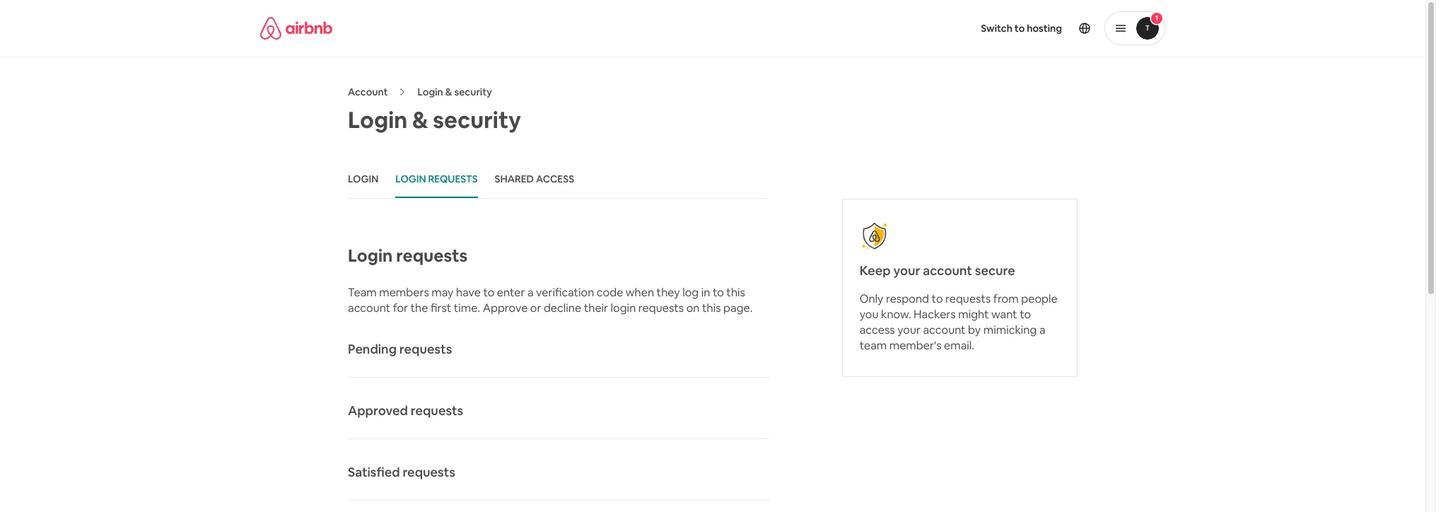 Task type: locate. For each thing, give the bounding box(es) containing it.
login requests button
[[396, 161, 478, 198]]

to
[[1015, 22, 1025, 35], [483, 285, 495, 300], [713, 285, 724, 300], [932, 292, 943, 306], [1020, 307, 1032, 322]]

login & security
[[418, 86, 492, 98], [348, 105, 521, 134]]

login down account
[[348, 105, 408, 134]]

0 horizontal spatial this
[[703, 301, 721, 316]]

1 vertical spatial a
[[1040, 323, 1046, 337]]

login
[[348, 173, 379, 185], [396, 173, 426, 185]]

0 horizontal spatial a
[[528, 285, 534, 300]]

keep
[[860, 262, 891, 279]]

only
[[860, 292, 884, 306]]

from
[[994, 292, 1019, 306]]

their
[[584, 301, 608, 316]]

switch to hosting link
[[973, 13, 1071, 43]]

account
[[924, 262, 973, 279], [348, 301, 391, 316], [924, 323, 966, 337]]

a up the or
[[528, 285, 534, 300]]

1 horizontal spatial login
[[396, 173, 426, 185]]

requests
[[396, 245, 468, 267], [946, 292, 991, 306], [639, 301, 684, 316], [400, 341, 452, 357], [411, 403, 464, 419], [403, 464, 456, 480]]

tab list containing login
[[348, 161, 769, 199]]

login button
[[348, 161, 379, 198]]

1 vertical spatial your
[[898, 323, 921, 337]]

requests for login requests
[[396, 245, 468, 267]]

0 vertical spatial &
[[446, 86, 452, 98]]

this
[[727, 285, 746, 300], [703, 301, 721, 316]]

account down hackers
[[924, 323, 966, 337]]

mimicking
[[984, 323, 1037, 337]]

1 horizontal spatial this
[[727, 285, 746, 300]]

shared
[[495, 173, 534, 185]]

account inside team members may have to enter a verification code when they log in to this account for the first time. approve or decline their login requests on this page.
[[348, 301, 391, 316]]

have
[[456, 285, 481, 300]]

2 vertical spatial account
[[924, 323, 966, 337]]

1 vertical spatial login
[[348, 105, 408, 134]]

a inside only respond to requests from people you know. hackers might want to access your account by mimicking a team member's email.
[[1040, 323, 1046, 337]]

to up hackers
[[932, 292, 943, 306]]

your
[[894, 262, 921, 279], [898, 323, 921, 337]]

your up member's
[[898, 323, 921, 337]]

2 login from the left
[[396, 173, 426, 185]]

1 button
[[1105, 11, 1166, 45]]

login up team
[[348, 245, 393, 267]]

login
[[418, 86, 443, 98], [348, 105, 408, 134], [348, 245, 393, 267]]

a down people
[[1040, 323, 1046, 337]]

login requests
[[348, 245, 468, 267]]

decline
[[544, 301, 582, 316]]

access
[[860, 323, 895, 337]]

account up hackers
[[924, 262, 973, 279]]

1 vertical spatial account
[[348, 301, 391, 316]]

people
[[1022, 292, 1058, 306]]

verification
[[536, 285, 595, 300]]

account link
[[348, 86, 388, 98]]

login inside button
[[396, 173, 426, 185]]

requests down the
[[400, 341, 452, 357]]

1 vertical spatial login & security
[[348, 105, 521, 134]]

0 horizontal spatial login
[[348, 173, 379, 185]]

your up respond
[[894, 262, 921, 279]]

0 vertical spatial a
[[528, 285, 534, 300]]

log
[[683, 285, 699, 300]]

account down team
[[348, 301, 391, 316]]

requests right approved
[[411, 403, 464, 419]]

hosting
[[1027, 22, 1063, 35]]

0 horizontal spatial &
[[412, 105, 428, 134]]

to right switch
[[1015, 22, 1025, 35]]

to down people
[[1020, 307, 1032, 322]]

switch
[[981, 22, 1013, 35]]

1 login from the left
[[348, 173, 379, 185]]

tab list
[[348, 161, 769, 199]]

requests down they
[[639, 301, 684, 316]]

access
[[536, 173, 575, 185]]

login requests
[[396, 173, 478, 185]]

1 horizontal spatial &
[[446, 86, 452, 98]]

login right account link
[[418, 86, 443, 98]]

1 vertical spatial &
[[412, 105, 428, 134]]

requests inside only respond to requests from people you know. hackers might want to access your account by mimicking a team member's email.
[[946, 292, 991, 306]]

account inside only respond to requests from people you know. hackers might want to access your account by mimicking a team member's email.
[[924, 323, 966, 337]]

1 vertical spatial this
[[703, 301, 721, 316]]

requests for satisfied requests
[[403, 464, 456, 480]]

a
[[528, 285, 534, 300], [1040, 323, 1046, 337]]

this up "page."
[[727, 285, 746, 300]]

approved requests
[[348, 403, 464, 419]]

requests up might
[[946, 292, 991, 306]]

requests up may
[[396, 245, 468, 267]]

requests right satisfied at the bottom of page
[[403, 464, 456, 480]]

know.
[[882, 307, 912, 322]]

security
[[455, 86, 492, 98], [433, 105, 521, 134]]

this down in
[[703, 301, 721, 316]]

team
[[348, 285, 377, 300]]

a inside team members may have to enter a verification code when they log in to this account for the first time. approve or decline their login requests on this page.
[[528, 285, 534, 300]]

login for login requests
[[396, 173, 426, 185]]

login
[[611, 301, 636, 316]]

profile element
[[730, 0, 1166, 57]]

to right in
[[713, 285, 724, 300]]

keep your account secure
[[860, 262, 1016, 279]]

approve
[[483, 301, 528, 316]]

&
[[446, 86, 452, 98], [412, 105, 428, 134]]

1 horizontal spatial a
[[1040, 323, 1046, 337]]

login for login
[[348, 173, 379, 185]]

team members may have to enter a verification code when they log in to this account for the first time. approve or decline their login requests on this page.
[[348, 285, 753, 316]]

by
[[969, 323, 981, 337]]

requests inside team members may have to enter a verification code when they log in to this account for the first time. approve or decline their login requests on this page.
[[639, 301, 684, 316]]



Task type: vqa. For each thing, say whether or not it's contained in the screenshot.
$14 within the The Wonder That is India "group"
no



Task type: describe. For each thing, give the bounding box(es) containing it.
pending
[[348, 341, 397, 357]]

secure
[[975, 262, 1016, 279]]

enter
[[497, 285, 525, 300]]

satisfied requests
[[348, 464, 456, 480]]

pending requests
[[348, 341, 452, 357]]

respond
[[886, 292, 930, 306]]

when
[[626, 285, 655, 300]]

0 vertical spatial login & security
[[418, 86, 492, 98]]

or
[[530, 301, 542, 316]]

only respond to requests from people you know. hackers might want to access your account by mimicking a team member's email.
[[860, 292, 1058, 353]]

for
[[393, 301, 408, 316]]

0 vertical spatial this
[[727, 285, 746, 300]]

satisfied
[[348, 464, 400, 480]]

member's
[[890, 338, 942, 353]]

1 vertical spatial security
[[433, 105, 521, 134]]

time.
[[454, 301, 480, 316]]

account
[[348, 86, 388, 98]]

might
[[959, 307, 989, 322]]

the
[[411, 301, 428, 316]]

first
[[431, 301, 452, 316]]

on
[[687, 301, 700, 316]]

to inside profile element
[[1015, 22, 1025, 35]]

1
[[1156, 13, 1159, 23]]

to right 'have'
[[483, 285, 495, 300]]

you
[[860, 307, 879, 322]]

requests for pending requests
[[400, 341, 452, 357]]

code
[[597, 285, 624, 300]]

they
[[657, 285, 680, 300]]

switch to hosting
[[981, 22, 1063, 35]]

your inside only respond to requests from people you know. hackers might want to access your account by mimicking a team member's email.
[[898, 323, 921, 337]]

page.
[[724, 301, 753, 316]]

0 vertical spatial security
[[455, 86, 492, 98]]

team
[[860, 338, 887, 353]]

email.
[[945, 338, 975, 353]]

may
[[432, 285, 454, 300]]

0 vertical spatial account
[[924, 262, 973, 279]]

shared access
[[495, 173, 575, 185]]

requests
[[428, 173, 478, 185]]

members
[[379, 285, 429, 300]]

2 vertical spatial login
[[348, 245, 393, 267]]

hackers
[[914, 307, 956, 322]]

requests for approved requests
[[411, 403, 464, 419]]

0 vertical spatial your
[[894, 262, 921, 279]]

0 vertical spatial login
[[418, 86, 443, 98]]

in
[[702, 285, 711, 300]]

want
[[992, 307, 1018, 322]]

approved
[[348, 403, 408, 419]]

shared access button
[[495, 161, 575, 198]]



